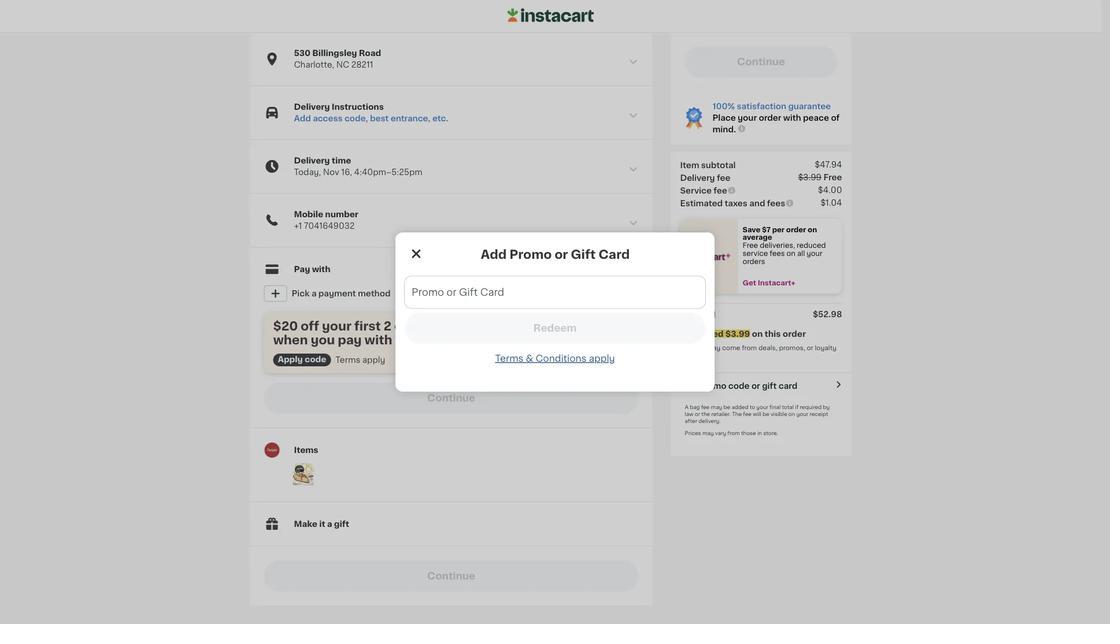 Task type: vqa. For each thing, say whether or not it's contained in the screenshot.
With inside "$20 off your first 2 orders when you pay with Klarna"
yes



Task type: describe. For each thing, give the bounding box(es) containing it.
billingsley
[[312, 49, 357, 57]]

all
[[797, 250, 805, 257]]

nov
[[323, 168, 339, 176]]

terms & conditions apply
[[495, 354, 615, 363]]

time
[[332, 157, 351, 165]]

or inside the "a bag fee may be added to your final total if required by law or the retailer. the fee will be visible on your receipt after delivery."
[[695, 412, 700, 417]]

home image
[[507, 7, 594, 24]]

0 horizontal spatial $3.99
[[725, 330, 750, 338]]

add for add promo or gift card
[[481, 249, 507, 261]]

on left the this
[[752, 330, 763, 338]]

store.
[[763, 431, 778, 436]]

add for add promo code or gift card
[[680, 382, 697, 390]]

Promo or Gift Card text field
[[405, 277, 705, 308]]

in
[[757, 431, 762, 436]]

fee up the
[[701, 405, 710, 410]]

delivery for add
[[294, 103, 330, 111]]

delivery for today,
[[294, 157, 330, 165]]

mobile
[[294, 210, 323, 219]]

$20 off your first 2 orders when you pay with klarna
[[273, 320, 437, 346]]

1 vertical spatial a
[[327, 520, 332, 529]]

delivery time today, nov 16, 4:40pm–5:25pm
[[294, 157, 423, 176]]

you saved $3.99 on this order
[[680, 330, 806, 338]]

$7
[[762, 226, 771, 233]]

0 horizontal spatial with
[[312, 265, 330, 273]]

deliveries,
[[760, 242, 795, 249]]

item
[[680, 161, 699, 169]]

pick
[[292, 290, 310, 298]]

first
[[354, 320, 381, 332]]

0 vertical spatial fees
[[767, 199, 785, 207]]

fees inside 'save $7 per order on average free deliveries, reduced service fees on all your orders'
[[770, 250, 785, 257]]

a bag fee may be added to your final total if required by law or the retailer. the fee will be visible on your receipt after delivery.
[[685, 405, 830, 424]]

code,
[[345, 114, 368, 123]]

may inside the "a bag fee may be added to your final total if required by law or the retailer. the fee will be visible on your receipt after delivery."
[[711, 405, 722, 410]]

mind.
[[713, 125, 736, 134]]

promo
[[699, 382, 726, 390]]

may for come
[[707, 345, 721, 351]]

your inside 'save $7 per order on average free deliveries, reduced service fees on all your orders'
[[807, 250, 823, 257]]

retailer.
[[712, 412, 731, 417]]

final
[[770, 405, 781, 410]]

service
[[743, 250, 768, 257]]

when
[[273, 334, 308, 346]]

added
[[732, 405, 748, 410]]

mobile number +1 7041649032
[[294, 210, 358, 230]]

0 horizontal spatial apply
[[362, 356, 385, 364]]

$47.94
[[815, 160, 842, 169]]

klarna
[[395, 334, 437, 346]]

16,
[[341, 168, 352, 176]]

instacart+
[[758, 280, 795, 286]]

2
[[384, 320, 391, 332]]

$52.98
[[813, 310, 842, 318]]

it
[[319, 520, 325, 529]]

redeem promo code dialog
[[395, 233, 715, 392]]

of
[[831, 114, 840, 122]]

promos,
[[779, 345, 805, 351]]

access
[[313, 114, 343, 123]]

service fee
[[680, 186, 727, 195]]

apply inside redeem promo code dialog
[[589, 354, 615, 363]]

visible
[[771, 412, 787, 417]]

nc
[[336, 61, 349, 69]]

service
[[680, 186, 712, 195]]

required
[[800, 405, 822, 410]]

pay
[[338, 334, 362, 346]]

pay
[[294, 265, 310, 273]]

0 vertical spatial be
[[724, 405, 730, 410]]

the
[[702, 412, 710, 417]]

prices
[[685, 431, 701, 436]]

today,
[[294, 168, 321, 176]]

fee up estimated taxes and fees
[[714, 186, 727, 195]]

0 vertical spatial $3.99
[[798, 173, 822, 181]]

530 billingsley road charlotte, nc 28211
[[294, 49, 381, 69]]

on left 'all'
[[787, 250, 796, 257]]

come
[[722, 345, 740, 351]]

savings
[[680, 345, 705, 351]]

items
[[294, 446, 318, 454]]

order inside 'save $7 per order on average free deliveries, reduced service fees on all your orders'
[[786, 226, 806, 233]]

on up reduced
[[808, 226, 817, 233]]

by
[[823, 405, 830, 410]]

vary
[[715, 431, 726, 436]]

orders inside 'save $7 per order on average free deliveries, reduced service fees on all your orders'
[[743, 258, 765, 265]]

save
[[743, 226, 761, 233]]

place
[[713, 114, 736, 122]]

orders inside $20 off your first 2 orders when you pay with klarna
[[394, 320, 436, 332]]

get instacart+
[[743, 280, 795, 286]]

card
[[599, 249, 630, 261]]

100%
[[713, 102, 735, 110]]

7041649032
[[304, 222, 355, 230]]

a inside pick a payment method button
[[312, 290, 317, 298]]

after
[[685, 419, 697, 424]]

or inside button
[[752, 382, 760, 390]]

530
[[294, 49, 311, 57]]

or inside savings may come from deals, promos, or loyalty pricing.
[[807, 345, 813, 351]]

entrance,
[[391, 114, 430, 123]]

saved
[[698, 330, 724, 338]]

etc.
[[432, 114, 448, 123]]

delivery instructions add access code, best entrance, etc.
[[294, 103, 448, 123]]

estimated taxes and fees
[[680, 199, 785, 207]]

payment
[[319, 290, 356, 298]]



Task type: locate. For each thing, give the bounding box(es) containing it.
add promo or gift card
[[481, 249, 630, 261]]

this
[[765, 330, 781, 338]]

your up will
[[757, 405, 768, 410]]

with
[[783, 114, 801, 122], [312, 265, 330, 273], [365, 334, 392, 346]]

order up promos, on the right bottom of the page
[[783, 330, 806, 338]]

or left gift
[[555, 249, 568, 261]]

edwards® turtle pie image
[[292, 463, 315, 486]]

gift
[[762, 382, 777, 390], [334, 520, 349, 529]]

terms apply
[[336, 356, 385, 364]]

gift left card
[[762, 382, 777, 390]]

guarantee
[[788, 102, 831, 110]]

a right it
[[327, 520, 332, 529]]

code up added
[[728, 382, 750, 390]]

apply right conditions
[[589, 354, 615, 363]]

0 vertical spatial code
[[305, 356, 326, 364]]

your inside $20 off your first 2 orders when you pay with klarna
[[322, 320, 352, 332]]

promo
[[509, 249, 552, 261]]

total
[[782, 405, 794, 410]]

0 vertical spatial with
[[783, 114, 801, 122]]

order down 100% satisfaction guarantee at the top right of page
[[759, 114, 781, 122]]

delivery fee
[[680, 174, 731, 182]]

may inside savings may come from deals, promos, or loyalty pricing.
[[707, 345, 721, 351]]

1 horizontal spatial free
[[824, 173, 842, 181]]

0 horizontal spatial add
[[294, 114, 311, 123]]

terms down pay
[[336, 356, 360, 364]]

orders
[[743, 258, 765, 265], [394, 320, 436, 332]]

2 vertical spatial may
[[702, 431, 714, 436]]

prices may vary from those in store.
[[685, 431, 778, 436]]

1 horizontal spatial code
[[728, 382, 750, 390]]

$3.99 down $47.94
[[798, 173, 822, 181]]

you
[[311, 334, 335, 346]]

add up a on the right
[[680, 382, 697, 390]]

delivery up the access
[[294, 103, 330, 111]]

method
[[358, 290, 391, 298]]

delivery inside "delivery instructions add access code, best entrance, etc."
[[294, 103, 330, 111]]

fees
[[767, 199, 785, 207], [770, 250, 785, 257]]

from for those
[[728, 431, 740, 436]]

code
[[305, 356, 326, 364], [728, 382, 750, 390]]

4:40pm–5:25pm
[[354, 168, 423, 176]]

terms inside redeem promo code dialog
[[495, 354, 524, 363]]

the
[[732, 412, 742, 417]]

make
[[294, 520, 317, 529]]

those
[[741, 431, 756, 436]]

0 vertical spatial from
[[742, 345, 757, 351]]

0 horizontal spatial gift
[[334, 520, 349, 529]]

code inside button
[[728, 382, 750, 390]]

1 horizontal spatial from
[[742, 345, 757, 351]]

or down bag
[[695, 412, 700, 417]]

a
[[312, 290, 317, 298], [327, 520, 332, 529]]

from for deals,
[[742, 345, 757, 351]]

delivery up service
[[680, 174, 715, 182]]

make it a gift
[[294, 520, 349, 529]]

with right pay
[[312, 265, 330, 273]]

0 horizontal spatial code
[[305, 356, 326, 364]]

be
[[724, 405, 730, 410], [763, 412, 769, 417]]

subtotal
[[680, 311, 716, 319]]

0 vertical spatial a
[[312, 290, 317, 298]]

with inside place your order with peace of mind.
[[783, 114, 801, 122]]

and
[[750, 199, 765, 207]]

1 vertical spatial delivery
[[294, 157, 330, 165]]

1 vertical spatial from
[[728, 431, 740, 436]]

1 vertical spatial free
[[743, 242, 758, 249]]

may for vary
[[702, 431, 714, 436]]

with down 2
[[365, 334, 392, 346]]

1 horizontal spatial orders
[[743, 258, 765, 265]]

your up more info about 100% satisfaction guarantee icon
[[738, 114, 757, 122]]

average
[[743, 234, 772, 241]]

add left the access
[[294, 114, 311, 123]]

0 vertical spatial order
[[759, 114, 781, 122]]

1 horizontal spatial apply
[[589, 354, 615, 363]]

$20
[[273, 320, 298, 332]]

may down delivery.
[[702, 431, 714, 436]]

receipt
[[810, 412, 828, 417]]

order right per
[[786, 226, 806, 233]]

1 vertical spatial order
[[786, 226, 806, 233]]

1 vertical spatial gift
[[334, 520, 349, 529]]

terms for terms & conditions apply
[[495, 354, 524, 363]]

delivery.
[[699, 419, 721, 424]]

get
[[743, 280, 756, 286]]

1 vertical spatial with
[[312, 265, 330, 273]]

1 horizontal spatial gift
[[762, 382, 777, 390]]

2 horizontal spatial with
[[783, 114, 801, 122]]

fee down to
[[743, 412, 752, 417]]

0 vertical spatial add
[[294, 114, 311, 123]]

0 horizontal spatial a
[[312, 290, 317, 298]]

terms for terms apply
[[336, 356, 360, 364]]

apply
[[589, 354, 615, 363], [362, 356, 385, 364]]

1 horizontal spatial add
[[481, 249, 507, 261]]

orders down service
[[743, 258, 765, 265]]

1 vertical spatial add
[[481, 249, 507, 261]]

save $7 per order on average free deliveries, reduced service fees on all your orders
[[743, 226, 828, 265]]

delivery up today,
[[294, 157, 330, 165]]

your
[[738, 114, 757, 122], [807, 250, 823, 257], [322, 320, 352, 332], [757, 405, 768, 410], [797, 412, 808, 417]]

&
[[526, 354, 533, 363]]

may up retailer.
[[711, 405, 722, 410]]

0 horizontal spatial be
[[724, 405, 730, 410]]

or up to
[[752, 382, 760, 390]]

28211
[[351, 61, 373, 69]]

2 horizontal spatial add
[[680, 382, 697, 390]]

0 horizontal spatial free
[[743, 242, 758, 249]]

fees right the 'and'
[[767, 199, 785, 207]]

$3.99 up come
[[725, 330, 750, 338]]

apply code
[[278, 356, 326, 364]]

savings may come from deals, promos, or loyalty pricing.
[[680, 345, 838, 362]]

or inside redeem promo code dialog
[[555, 249, 568, 261]]

taxes
[[725, 199, 748, 207]]

fees down deliveries,
[[770, 250, 785, 257]]

from inside savings may come from deals, promos, or loyalty pricing.
[[742, 345, 757, 351]]

will
[[753, 412, 761, 417]]

add inside "delivery instructions add access code, best entrance, etc."
[[294, 114, 311, 123]]

1 vertical spatial orders
[[394, 320, 436, 332]]

1 vertical spatial fees
[[770, 250, 785, 257]]

from right vary
[[728, 431, 740, 436]]

add left promo
[[481, 249, 507, 261]]

on
[[808, 226, 817, 233], [787, 250, 796, 257], [752, 330, 763, 338], [789, 412, 795, 417]]

pick a payment method button
[[264, 282, 639, 305]]

or
[[555, 249, 568, 261], [807, 345, 813, 351], [752, 382, 760, 390], [695, 412, 700, 417]]

2 vertical spatial order
[[783, 330, 806, 338]]

0 vertical spatial delivery
[[294, 103, 330, 111]]

1 horizontal spatial with
[[365, 334, 392, 346]]

terms
[[495, 354, 524, 363], [336, 356, 360, 364]]

your down reduced
[[807, 250, 823, 257]]

0 vertical spatial free
[[824, 173, 842, 181]]

pick a payment method
[[292, 290, 391, 298]]

card
[[779, 382, 797, 390]]

0 vertical spatial may
[[707, 345, 721, 351]]

on inside the "a bag fee may be added to your final total if required by law or the retailer. the fee will be visible on your receipt after delivery."
[[789, 412, 795, 417]]

more info about 100% satisfaction guarantee image
[[737, 124, 746, 133]]

with down guarantee
[[783, 114, 801, 122]]

apply down $20 off your first 2 orders when you pay with klarna
[[362, 356, 385, 364]]

gift
[[571, 249, 596, 261]]

charlotte,
[[294, 61, 334, 69]]

add inside button
[[680, 382, 697, 390]]

0 vertical spatial gift
[[762, 382, 777, 390]]

or left loyalty
[[807, 345, 813, 351]]

2 vertical spatial with
[[365, 334, 392, 346]]

1 vertical spatial be
[[763, 412, 769, 417]]

1 horizontal spatial a
[[327, 520, 332, 529]]

from down you saved $3.99 on this order
[[742, 345, 757, 351]]

code down you
[[305, 356, 326, 364]]

your up pay
[[322, 320, 352, 332]]

estimated
[[680, 199, 723, 207]]

1 horizontal spatial be
[[763, 412, 769, 417]]

add promo code or gift card button
[[680, 380, 797, 392]]

on down total
[[789, 412, 795, 417]]

2 vertical spatial delivery
[[680, 174, 715, 182]]

subtotal
[[701, 161, 736, 169]]

your down if
[[797, 412, 808, 417]]

pricing.
[[680, 356, 704, 362]]

free up service
[[743, 242, 758, 249]]

terms & conditions apply link
[[495, 354, 615, 363]]

place your order with peace of mind.
[[713, 114, 840, 134]]

if
[[795, 405, 799, 410]]

gift inside button
[[762, 382, 777, 390]]

0 vertical spatial orders
[[743, 258, 765, 265]]

get instacart+ button
[[738, 279, 842, 287]]

to
[[750, 405, 755, 410]]

be up retailer.
[[724, 405, 730, 410]]

apply
[[278, 356, 303, 364]]

$1.04
[[821, 199, 842, 207]]

peace
[[803, 114, 829, 122]]

order inside place your order with peace of mind.
[[759, 114, 781, 122]]

0 horizontal spatial orders
[[394, 320, 436, 332]]

your inside place your order with peace of mind.
[[738, 114, 757, 122]]

0 horizontal spatial terms
[[336, 356, 360, 364]]

number
[[325, 210, 358, 219]]

may down 'saved' on the right bottom
[[707, 345, 721, 351]]

2 vertical spatial add
[[680, 382, 697, 390]]

add inside redeem promo code dialog
[[481, 249, 507, 261]]

terms left '&'
[[495, 354, 524, 363]]

fee down the subtotal
[[717, 174, 731, 182]]

be right will
[[763, 412, 769, 417]]

free inside 'save $7 per order on average free deliveries, reduced service fees on all your orders'
[[743, 242, 758, 249]]

a right pick
[[312, 290, 317, 298]]

a
[[685, 405, 689, 410]]

+1
[[294, 222, 302, 230]]

$3.99 free
[[798, 173, 842, 181]]

1 vertical spatial $3.99
[[725, 330, 750, 338]]

with inside $20 off your first 2 orders when you pay with klarna
[[365, 334, 392, 346]]

1 horizontal spatial terms
[[495, 354, 524, 363]]

1 vertical spatial may
[[711, 405, 722, 410]]

delivery inside delivery time today, nov 16, 4:40pm–5:25pm
[[294, 157, 330, 165]]

bag
[[690, 405, 700, 410]]

1 horizontal spatial $3.99
[[798, 173, 822, 181]]

deals,
[[759, 345, 777, 351]]

free up $4.00
[[824, 173, 842, 181]]

orders up klarna
[[394, 320, 436, 332]]

gift right it
[[334, 520, 349, 529]]

conditions
[[536, 354, 587, 363]]

$4.00
[[818, 186, 842, 194]]

0 horizontal spatial from
[[728, 431, 740, 436]]

pay with
[[294, 265, 330, 273]]

satisfaction
[[737, 102, 786, 110]]

1 vertical spatial code
[[728, 382, 750, 390]]



